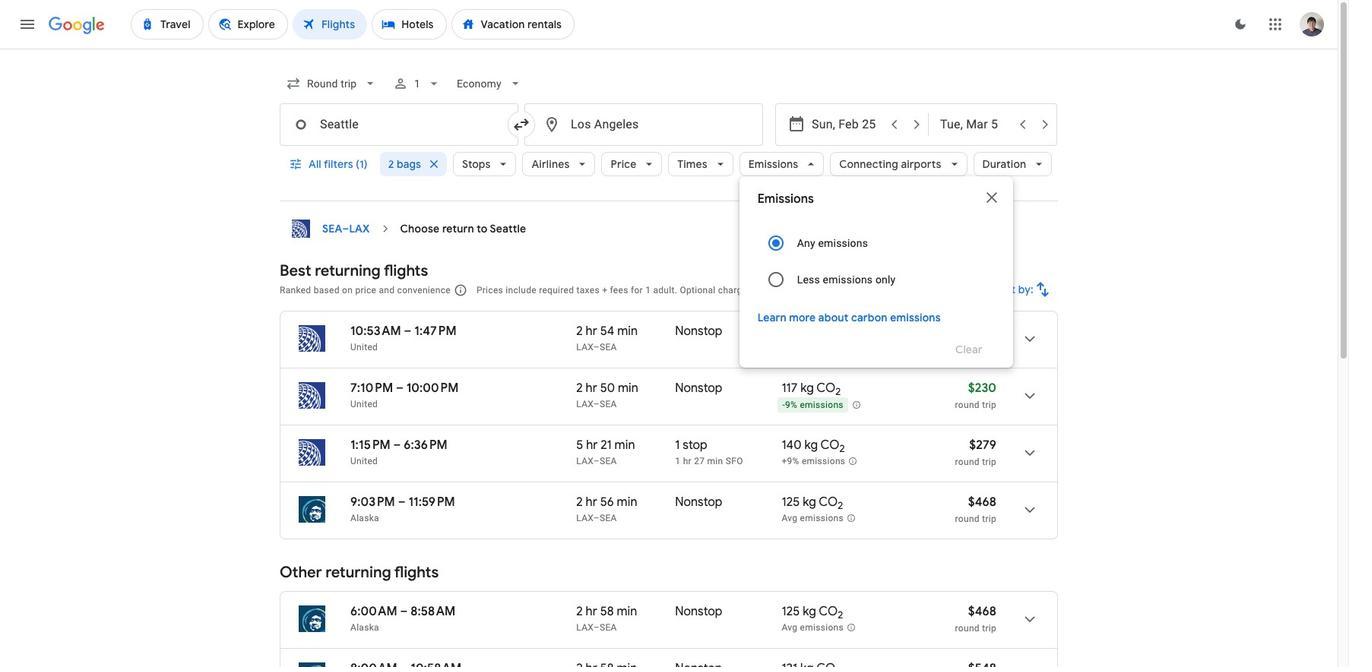 Task type: vqa. For each thing, say whether or not it's contained in the screenshot.
The $119 link
no



Task type: describe. For each thing, give the bounding box(es) containing it.
to
[[477, 222, 488, 236]]

on
[[342, 285, 353, 296]]

kg for 5 hr 21 min
[[805, 438, 818, 453]]

kg for 2 hr 50 min
[[801, 381, 814, 396]]

Departure time: 9:03 PM. text field
[[351, 495, 395, 510]]

sort by:
[[995, 283, 1034, 297]]

other returning flights
[[280, 563, 439, 582]]

learn more about ranking image
[[454, 284, 468, 297]]

2 inside 117 kg co 2
[[836, 386, 841, 399]]

1 trip from the top
[[983, 343, 997, 354]]

279 US dollars text field
[[970, 438, 997, 453]]

2 inside 2 hr 50 min lax – sea
[[577, 381, 583, 396]]

co for 5 hr 21 min
[[821, 438, 840, 453]]

total duration 2 hr 56 min. element
[[577, 495, 675, 512]]

connecting
[[840, 157, 899, 171]]

– inside the '6:00 am – 8:58 am alaska'
[[400, 604, 408, 620]]

convenience
[[397, 285, 451, 296]]

2 inside 2 hr 56 min lax – sea
[[577, 495, 583, 510]]

Arrival time: 6:36 PM. text field
[[404, 438, 448, 453]]

9:03 pm – 11:59 pm alaska
[[351, 495, 455, 524]]

passenger
[[860, 285, 905, 296]]

Return text field
[[941, 104, 1011, 145]]

hr for 2 hr 56 min
[[586, 495, 598, 510]]

1 round from the top
[[955, 343, 980, 354]]

leaves los angeles international airport at 9:03 pm on tuesday, march 5 and arrives at seattle-tacoma international airport at 11:59 pm on tuesday, march 5. element
[[351, 495, 455, 510]]

Arrival time: 11:59 PM. text field
[[409, 495, 455, 510]]

2 total duration 2 hr 58 min. element from the top
[[577, 662, 675, 668]]

Departure time: 7:10 PM. text field
[[351, 381, 393, 396]]

– inside 10:53 am – 1:47 pm united
[[404, 324, 412, 339]]

best returning flights
[[280, 262, 428, 281]]

sea up "best returning flights"
[[322, 222, 343, 236]]

total duration 2 hr 58 min. element containing 2 hr 58 min
[[577, 604, 675, 622]]

230 US dollars text field
[[968, 381, 997, 396]]

layover (1 of 1) is a 1 hr 27 min layover at san francisco international airport in san francisco. element
[[675, 455, 774, 468]]

101 kg co 2
[[782, 324, 843, 342]]

min for 2 hr 56 min
[[617, 495, 638, 510]]

co for 2 hr 50 min
[[817, 381, 836, 396]]

$279 round trip
[[955, 438, 997, 468]]

11:59 pm
[[409, 495, 455, 510]]

1 stop 1 hr 27 min sfo
[[675, 438, 743, 467]]

filters
[[324, 157, 353, 171]]

best
[[280, 262, 311, 281]]

+9%
[[782, 456, 800, 467]]

101
[[782, 324, 799, 339]]

1:15 pm – 6:36 pm united
[[351, 438, 448, 467]]

alaska for 9:03 pm
[[351, 513, 379, 524]]

stop
[[683, 438, 708, 453]]

nonstop flight. element for 2 hr 54 min
[[675, 324, 723, 341]]

main content containing best returning flights
[[280, 214, 1058, 668]]

140
[[782, 438, 802, 453]]

bag
[[773, 285, 789, 296]]

trip for 2 hr 58 min
[[983, 623, 997, 634]]

+
[[602, 285, 608, 296]]

$468 for 2 hr 56 min
[[969, 495, 997, 510]]

connecting airports button
[[831, 146, 968, 182]]

2 bags
[[388, 157, 421, 171]]

times
[[678, 157, 708, 171]]

sort
[[995, 283, 1016, 297]]

none search field containing emissions
[[280, 65, 1058, 368]]

5 hr 21 min lax – sea
[[577, 438, 635, 467]]

return
[[442, 222, 474, 236]]

1 and from the left
[[379, 285, 395, 296]]

54
[[600, 324, 615, 339]]

$279
[[970, 438, 997, 453]]

10:00 pm
[[407, 381, 459, 396]]

round for 5 hr 21 min
[[955, 457, 980, 468]]

alaska for 6:00 am
[[351, 623, 379, 633]]

Departure time: 10:53 AM. text field
[[351, 324, 401, 339]]

6:00 am
[[351, 604, 397, 620]]

ranked based on price and convenience
[[280, 285, 451, 296]]

prices
[[477, 285, 503, 296]]

1:15 pm
[[351, 438, 391, 453]]

price button
[[602, 146, 663, 182]]

nonstop for 2 hr 50 min
[[675, 381, 723, 396]]

min for 2 hr 54 min
[[618, 324, 638, 339]]

hr for 2 hr 54 min
[[586, 324, 598, 339]]

1 button
[[387, 65, 448, 102]]

change appearance image
[[1223, 6, 1259, 43]]

only
[[876, 274, 896, 286]]

min for 5 hr 21 min
[[615, 438, 635, 453]]

for
[[631, 285, 643, 296]]

price
[[355, 285, 377, 296]]

less emissions only
[[797, 274, 896, 286]]

learn more about carbon emissions link
[[758, 311, 941, 325]]

$468 for 2 hr 58 min
[[969, 604, 997, 620]]

emissions button
[[740, 146, 824, 182]]

adult.
[[653, 285, 678, 296]]

Departure time: 8:00 AM. text field
[[351, 662, 397, 668]]

flights for other returning flights
[[395, 563, 439, 582]]

kg for 2 hr 54 min
[[802, 324, 815, 339]]

airports
[[901, 157, 942, 171]]

lax for 5 hr 21 min
[[577, 456, 594, 467]]

avg for 2 hr 56 min
[[782, 513, 798, 524]]

5 nonstop flight. element from the top
[[675, 662, 723, 668]]

co for 2 hr 56 min
[[819, 495, 838, 510]]

min for 2 hr 58 min
[[617, 604, 637, 620]]

sea for 5 hr 21 min
[[600, 456, 617, 467]]

7:10 pm
[[351, 381, 393, 396]]

duration button
[[974, 146, 1053, 182]]

trip for 5 hr 21 min
[[983, 457, 997, 468]]

lax for 2 hr 58 min
[[577, 623, 594, 633]]

co for 2 hr 58 min
[[819, 604, 838, 620]]

leaves los angeles international airport at 7:10 pm on tuesday, march 5 and arrives at seattle-tacoma international airport at 10:00 pm on tuesday, march 5. element
[[351, 381, 459, 396]]

– inside the 7:10 pm – 10:00 pm united
[[396, 381, 404, 396]]

avg emissions for 2 hr 58 min
[[782, 623, 844, 634]]

Arrival time: 1:47 PM. text field
[[415, 324, 457, 339]]

Arrival time: 10:58 AM. text field
[[411, 662, 462, 668]]

times button
[[669, 146, 734, 182]]

sea – lax
[[322, 222, 370, 236]]

emissions option group
[[758, 225, 995, 298]]

total duration 2 hr 50 min. element
[[577, 381, 675, 398]]

548 US dollars text field
[[968, 662, 997, 668]]

7:10 pm – 10:00 pm united
[[351, 381, 459, 410]]

trip for 2 hr 50 min
[[983, 400, 997, 411]]

9%
[[785, 400, 798, 411]]

round for 2 hr 56 min
[[955, 514, 980, 525]]

returning for other
[[326, 563, 391, 582]]

$230 round trip
[[955, 381, 997, 411]]

125 for 2 hr 58 min
[[782, 604, 800, 620]]

10:53 am
[[351, 324, 401, 339]]

about
[[819, 311, 849, 325]]

nonstop for 2 hr 58 min
[[675, 604, 723, 620]]

9:03 pm
[[351, 495, 395, 510]]

required
[[539, 285, 574, 296]]

2 inside 101 kg co 2
[[837, 329, 843, 342]]

bags
[[397, 157, 421, 171]]

140 kg co 2
[[782, 438, 845, 456]]

other
[[280, 563, 322, 582]]

flight details. leaves los angeles international airport at 10:53 am on tuesday, march 5 and arrives at seattle-tacoma international airport at 1:47 pm on tuesday, march 5. image
[[1012, 321, 1049, 357]]

$230
[[968, 381, 997, 396]]

58
[[600, 604, 614, 620]]

468 us dollars text field for 2 hr 56 min
[[969, 495, 997, 510]]

by:
[[1019, 283, 1034, 297]]

lax for 2 hr 54 min
[[577, 342, 594, 353]]

2 inside 'popup button'
[[388, 157, 394, 171]]

125 for 2 hr 56 min
[[782, 495, 800, 510]]

bag fees button
[[773, 285, 810, 296]]

56
[[600, 495, 614, 510]]

– inside 2 hr 50 min lax – sea
[[594, 399, 600, 410]]

(1)
[[356, 157, 368, 171]]

airlines button
[[523, 146, 596, 182]]

2 hr 58 min lax – sea
[[577, 604, 637, 633]]

any emissions
[[797, 237, 868, 249]]

Arrival time: 8:58 AM. text field
[[411, 604, 456, 620]]

optional
[[680, 285, 716, 296]]

taxes
[[577, 285, 600, 296]]

Departure time: 1:15 PM. text field
[[351, 438, 391, 453]]

round for 2 hr 58 min
[[955, 623, 980, 634]]

all
[[309, 157, 321, 171]]

hr for 2 hr 58 min
[[586, 604, 598, 620]]

21
[[601, 438, 612, 453]]

united for 7:10 pm
[[351, 399, 378, 410]]

prices include required taxes + fees for 1 adult. optional charges and bag fees may apply. passenger assistance
[[477, 285, 954, 296]]



Task type: locate. For each thing, give the bounding box(es) containing it.
united inside the 7:10 pm – 10:00 pm united
[[351, 399, 378, 410]]

– inside 9:03 pm – 11:59 pm alaska
[[398, 495, 406, 510]]

lax inside 2 hr 58 min lax – sea
[[577, 623, 594, 633]]

1 stop flight. element
[[675, 438, 708, 455]]

5 trip from the top
[[983, 623, 997, 634]]

$468 round trip for 2 hr 58 min
[[955, 604, 997, 634]]

min right 54
[[618, 324, 638, 339]]

swap origin and destination. image
[[512, 116, 531, 134]]

0 vertical spatial total duration 2 hr 58 min. element
[[577, 604, 675, 622]]

united down '10:53 am' at left
[[351, 342, 378, 353]]

sfo
[[726, 456, 743, 467]]

5
[[577, 438, 584, 453]]

min for 2 hr 50 min
[[618, 381, 639, 396]]

1 vertical spatial returning
[[326, 563, 391, 582]]

0 horizontal spatial and
[[379, 285, 395, 296]]

nonstop flight. element for 2 hr 58 min
[[675, 604, 723, 622]]

1 united from the top
[[351, 342, 378, 353]]

3 nonstop flight. element from the top
[[675, 495, 723, 512]]

lax inside 5 hr 21 min lax – sea
[[577, 456, 594, 467]]

and
[[379, 285, 395, 296], [755, 285, 771, 296]]

apply.
[[833, 285, 858, 296]]

1 fees from the left
[[610, 285, 629, 296]]

total duration 5 hr 21 min. element
[[577, 438, 675, 455]]

1:47 pm
[[415, 324, 457, 339]]

stops button
[[453, 146, 517, 182]]

min right 27
[[708, 456, 723, 467]]

1 vertical spatial united
[[351, 399, 378, 410]]

and left bag
[[755, 285, 771, 296]]

total duration 2 hr 54 min. element
[[577, 324, 675, 341]]

1 vertical spatial 125
[[782, 604, 800, 620]]

1 125 kg co 2 from the top
[[782, 495, 844, 513]]

0 vertical spatial $468 round trip
[[955, 495, 997, 525]]

price
[[611, 157, 637, 171]]

468 us dollars text field for 2 hr 58 min
[[969, 604, 997, 620]]

2 vertical spatial united
[[351, 456, 378, 467]]

1 vertical spatial 468 us dollars text field
[[969, 604, 997, 620]]

main menu image
[[18, 15, 36, 33]]

emissions inside popup button
[[749, 157, 799, 171]]

nonstop flight. element
[[675, 324, 723, 341], [675, 381, 723, 398], [675, 495, 723, 512], [675, 604, 723, 622], [675, 662, 723, 668]]

trip left flight details. leaves los angeles international airport at 9:03 pm on tuesday, march 5 and arrives at seattle-tacoma international airport at 11:59 pm on tuesday, march 5. image
[[983, 514, 997, 525]]

2 and from the left
[[755, 285, 771, 296]]

leaves los angeles international airport at 10:53 am on tuesday, march 5 and arrives at seattle-tacoma international airport at 1:47 pm on tuesday, march 5. element
[[351, 324, 457, 339]]

None field
[[280, 70, 384, 97], [451, 70, 529, 97], [280, 70, 384, 97], [451, 70, 529, 97]]

2 125 kg co 2 from the top
[[782, 604, 844, 622]]

united for 1:15 pm
[[351, 456, 378, 467]]

charges
[[718, 285, 752, 296]]

1 avg from the top
[[782, 513, 798, 524]]

3 round from the top
[[955, 457, 980, 468]]

2 inside 2 hr 54 min lax – sea
[[577, 324, 583, 339]]

ranked
[[280, 285, 311, 296]]

Departure time: 6:00 AM. text field
[[351, 604, 397, 620]]

– inside 1:15 pm – 6:36 pm united
[[394, 438, 401, 453]]

may
[[812, 285, 830, 296]]

kg
[[802, 324, 815, 339], [801, 381, 814, 396], [805, 438, 818, 453], [803, 495, 817, 510], [803, 604, 817, 620]]

min right 21
[[615, 438, 635, 453]]

117 kg co 2
[[782, 381, 841, 399]]

round for 2 hr 50 min
[[955, 400, 980, 411]]

2 round from the top
[[955, 400, 980, 411]]

3 united from the top
[[351, 456, 378, 467]]

flights up convenience
[[384, 262, 428, 281]]

1 nonstop from the top
[[675, 324, 723, 339]]

based
[[314, 285, 340, 296]]

sea inside 2 hr 54 min lax – sea
[[600, 342, 617, 353]]

Arrival time: 10:00 PM. text field
[[407, 381, 459, 396]]

1 vertical spatial total duration 2 hr 58 min. element
[[577, 662, 675, 668]]

hr inside 1 stop 1 hr 27 min sfo
[[683, 456, 692, 467]]

3 nonstop from the top
[[675, 495, 723, 510]]

flights for best returning flights
[[384, 262, 428, 281]]

117
[[782, 381, 798, 396]]

468 US dollars text field
[[969, 495, 997, 510], [969, 604, 997, 620]]

1 $468 round trip from the top
[[955, 495, 997, 525]]

connecting airports
[[840, 157, 942, 171]]

all filters (1)
[[309, 157, 368, 171]]

learn more about carbon emissions
[[758, 311, 941, 325]]

united
[[351, 342, 378, 353], [351, 399, 378, 410], [351, 456, 378, 467]]

hr for 5 hr 21 min
[[586, 438, 598, 453]]

sea inside 5 hr 21 min lax – sea
[[600, 456, 617, 467]]

125
[[782, 495, 800, 510], [782, 604, 800, 620]]

fees right bag
[[792, 285, 810, 296]]

round
[[955, 343, 980, 354], [955, 400, 980, 411], [955, 457, 980, 468], [955, 514, 980, 525], [955, 623, 980, 634]]

None text field
[[280, 103, 519, 146], [525, 103, 763, 146], [280, 103, 519, 146], [525, 103, 763, 146]]

hr left 27
[[683, 456, 692, 467]]

returning for best
[[315, 262, 381, 281]]

lax for 2 hr 56 min
[[577, 513, 594, 524]]

0 vertical spatial flights
[[384, 262, 428, 281]]

hr right 5
[[586, 438, 598, 453]]

1 vertical spatial flights
[[395, 563, 439, 582]]

$468 round trip up 548 us dollars text box
[[955, 604, 997, 634]]

fees
[[610, 285, 629, 296], [792, 285, 810, 296]]

0 vertical spatial avg
[[782, 513, 798, 524]]

sea for 2 hr 56 min
[[600, 513, 617, 524]]

leaves los angeles international airport at 6:00 am on tuesday, march 5 and arrives at seattle-tacoma international airport at 8:58 am on tuesday, march 5. element
[[351, 604, 456, 620]]

co inside 101 kg co 2
[[818, 324, 837, 339]]

1 vertical spatial $468
[[969, 604, 997, 620]]

2 inside '140 kg co 2'
[[840, 443, 845, 456]]

hr inside 5 hr 21 min lax – sea
[[586, 438, 598, 453]]

1 horizontal spatial fees
[[792, 285, 810, 296]]

hr for 2 hr 50 min
[[586, 381, 598, 396]]

$468 round trip
[[955, 495, 997, 525], [955, 604, 997, 634]]

sort by: button
[[989, 271, 1058, 308]]

468 us dollars text field left flight details. leaves los angeles international airport at 6:00 am on tuesday, march 5 and arrives at seattle-tacoma international airport at 8:58 am on tuesday, march 5. 'image'
[[969, 604, 997, 620]]

125 kg co 2 for 2 hr 56 min
[[782, 495, 844, 513]]

nonstop flight. element for 2 hr 56 min
[[675, 495, 723, 512]]

trip up $230
[[983, 343, 997, 354]]

None search field
[[280, 65, 1058, 368]]

sea for 2 hr 50 min
[[600, 399, 617, 410]]

$468 round trip for 2 hr 56 min
[[955, 495, 997, 525]]

4 trip from the top
[[983, 514, 997, 525]]

1 vertical spatial emissions
[[758, 192, 814, 207]]

1 vertical spatial $468 round trip
[[955, 604, 997, 634]]

trip for 2 hr 56 min
[[983, 514, 997, 525]]

more
[[789, 311, 816, 325]]

min inside 2 hr 56 min lax – sea
[[617, 495, 638, 510]]

– inside 2 hr 56 min lax – sea
[[594, 513, 600, 524]]

alaska down 9:03 pm
[[351, 513, 379, 524]]

2 bags button
[[379, 146, 447, 182]]

alaska inside 9:03 pm – 11:59 pm alaska
[[351, 513, 379, 524]]

-
[[783, 400, 785, 411]]

round down $279 text field
[[955, 457, 980, 468]]

choose return to seattle
[[400, 222, 526, 236]]

sea for 2 hr 54 min
[[600, 342, 617, 353]]

2 $468 from the top
[[969, 604, 997, 620]]

sea inside 2 hr 56 min lax – sea
[[600, 513, 617, 524]]

any
[[797, 237, 816, 249]]

trip up 548 us dollars text box
[[983, 623, 997, 634]]

1 total duration 2 hr 58 min. element from the top
[[577, 604, 675, 622]]

2 nonstop flight. element from the top
[[675, 381, 723, 398]]

2 fees from the left
[[792, 285, 810, 296]]

round inside $279 round trip
[[955, 457, 980, 468]]

0 horizontal spatial fees
[[610, 285, 629, 296]]

round up $230 text box
[[955, 343, 980, 354]]

flights up leaves los angeles international airport at 6:00 am on tuesday, march 5 and arrives at seattle-tacoma international airport at 8:58 am on tuesday, march 5. element
[[395, 563, 439, 582]]

– inside 2 hr 54 min lax – sea
[[594, 342, 600, 353]]

lax inside 2 hr 56 min lax – sea
[[577, 513, 594, 524]]

min inside 2 hr 58 min lax – sea
[[617, 604, 637, 620]]

$468 left flight details. leaves los angeles international airport at 6:00 am on tuesday, march 5 and arrives at seattle-tacoma international airport at 8:58 am on tuesday, march 5. 'image'
[[969, 604, 997, 620]]

kg inside 101 kg co 2
[[802, 324, 815, 339]]

flight details. leaves los angeles international airport at 1:15 pm on tuesday, march 5 and arrives at seattle-tacoma international airport at 6:36 pm on tuesday, march 5. image
[[1012, 435, 1049, 471]]

close dialog image
[[983, 189, 1001, 207]]

3 trip from the top
[[983, 457, 997, 468]]

min right the 56
[[617, 495, 638, 510]]

2 inside 2 hr 58 min lax – sea
[[577, 604, 583, 620]]

0 vertical spatial alaska
[[351, 513, 379, 524]]

nonstop flight. element for 2 hr 50 min
[[675, 381, 723, 398]]

emissions
[[819, 237, 868, 249], [823, 274, 873, 286], [890, 311, 941, 325], [800, 400, 844, 411], [802, 456, 846, 467], [800, 513, 844, 524], [800, 623, 844, 634]]

5 round from the top
[[955, 623, 980, 634]]

hr left 50
[[586, 381, 598, 396]]

assistance
[[908, 285, 954, 296]]

sea for 2 hr 58 min
[[600, 623, 617, 633]]

0 vertical spatial 468 us dollars text field
[[969, 495, 997, 510]]

1 inside popup button
[[415, 78, 421, 90]]

carbon
[[852, 311, 888, 325]]

0 vertical spatial $468
[[969, 495, 997, 510]]

$468 round trip left flight details. leaves los angeles international airport at 9:03 pm on tuesday, march 5 and arrives at seattle-tacoma international airport at 11:59 pm on tuesday, march 5. image
[[955, 495, 997, 525]]

4 round from the top
[[955, 514, 980, 525]]

emissions right times popup button
[[749, 157, 799, 171]]

avg emissions for 2 hr 56 min
[[782, 513, 844, 524]]

emissions
[[749, 157, 799, 171], [758, 192, 814, 207]]

lax inside 2 hr 50 min lax – sea
[[577, 399, 594, 410]]

125 kg co 2 for 2 hr 58 min
[[782, 604, 844, 622]]

united inside 1:15 pm – 6:36 pm united
[[351, 456, 378, 467]]

alaska down 6:00 am text box
[[351, 623, 379, 633]]

sea down the 56
[[600, 513, 617, 524]]

nonstop for 2 hr 56 min
[[675, 495, 723, 510]]

hr left 54
[[586, 324, 598, 339]]

main content
[[280, 214, 1058, 668]]

flight details. leaves los angeles international airport at 7:10 pm on tuesday, march 5 and arrives at seattle-tacoma international airport at 10:00 pm on tuesday, march 5. image
[[1012, 378, 1049, 414]]

trip down $279 text field
[[983, 457, 997, 468]]

kg for 2 hr 58 min
[[803, 604, 817, 620]]

emissions down emissions popup button
[[758, 192, 814, 207]]

hr inside 2 hr 50 min lax – sea
[[586, 381, 598, 396]]

min inside 5 hr 21 min lax – sea
[[615, 438, 635, 453]]

sea down 58
[[600, 623, 617, 633]]

learn
[[758, 311, 787, 325]]

united for 10:53 am
[[351, 342, 378, 353]]

27
[[694, 456, 705, 467]]

round inside $230 round trip
[[955, 400, 980, 411]]

kg inside '140 kg co 2'
[[805, 438, 818, 453]]

1 avg emissions from the top
[[782, 513, 844, 524]]

0 vertical spatial avg emissions
[[782, 513, 844, 524]]

alaska inside the '6:00 am – 8:58 am alaska'
[[351, 623, 379, 633]]

co
[[818, 324, 837, 339], [817, 381, 836, 396], [821, 438, 840, 453], [819, 495, 838, 510], [819, 604, 838, 620]]

all filters (1) button
[[280, 146, 380, 182]]

468 us dollars text field left flight details. leaves los angeles international airport at 9:03 pm on tuesday, march 5 and arrives at seattle-tacoma international airport at 11:59 pm on tuesday, march 5. image
[[969, 495, 997, 510]]

hr inside 2 hr 56 min lax – sea
[[586, 495, 598, 510]]

6:36 pm
[[404, 438, 448, 453]]

less
[[797, 274, 820, 286]]

returning up on
[[315, 262, 381, 281]]

sea inside 2 hr 58 min lax – sea
[[600, 623, 617, 633]]

and right price
[[379, 285, 395, 296]]

kg for 2 hr 56 min
[[803, 495, 817, 510]]

returning up 6:00 am text box
[[326, 563, 391, 582]]

hr left 58
[[586, 604, 598, 620]]

– inside 5 hr 21 min lax – sea
[[594, 456, 600, 467]]

min inside 1 stop 1 hr 27 min sfo
[[708, 456, 723, 467]]

hr left the 56
[[586, 495, 598, 510]]

1 horizontal spatial and
[[755, 285, 771, 296]]

1 vertical spatial 125 kg co 2
[[782, 604, 844, 622]]

hr inside 2 hr 54 min lax – sea
[[586, 324, 598, 339]]

1 nonstop flight. element from the top
[[675, 324, 723, 341]]

min right 50
[[618, 381, 639, 396]]

4 nonstop flight. element from the top
[[675, 604, 723, 622]]

seattle
[[490, 222, 526, 236]]

min inside 2 hr 54 min lax – sea
[[618, 324, 638, 339]]

co inside '140 kg co 2'
[[821, 438, 840, 453]]

united inside 10:53 am – 1:47 pm united
[[351, 342, 378, 353]]

flight details. leaves los angeles international airport at 9:03 pm on tuesday, march 5 and arrives at seattle-tacoma international airport at 11:59 pm on tuesday, march 5. image
[[1012, 492, 1049, 528]]

stops
[[462, 157, 491, 171]]

1 $468 from the top
[[969, 495, 997, 510]]

trip inside $230 round trip
[[983, 400, 997, 411]]

lax inside 2 hr 54 min lax – sea
[[577, 342, 594, 353]]

– inside 2 hr 58 min lax – sea
[[594, 623, 600, 633]]

choose
[[400, 222, 440, 236]]

2 hr 56 min lax – sea
[[577, 495, 638, 524]]

4 nonstop from the top
[[675, 604, 723, 620]]

$468 left flight details. leaves los angeles international airport at 9:03 pm on tuesday, march 5 and arrives at seattle-tacoma international airport at 11:59 pm on tuesday, march 5. image
[[969, 495, 997, 510]]

sea down 50
[[600, 399, 617, 410]]

1 468 us dollars text field from the top
[[969, 495, 997, 510]]

1 125 from the top
[[782, 495, 800, 510]]

1 vertical spatial avg emissions
[[782, 623, 844, 634]]

lax for 2 hr 50 min
[[577, 399, 594, 410]]

fees right +
[[610, 285, 629, 296]]

leaves los angeles international airport at 8:00 am on tuesday, march 5 and arrives at seattle-tacoma international airport at 10:58 am on tuesday, march 5. element
[[351, 662, 462, 668]]

1 vertical spatial alaska
[[351, 623, 379, 633]]

nonstop for 2 hr 54 min
[[675, 324, 723, 339]]

kg inside 117 kg co 2
[[801, 381, 814, 396]]

+9% emissions
[[782, 456, 846, 467]]

6:00 am – 8:58 am alaska
[[351, 604, 456, 633]]

2 alaska from the top
[[351, 623, 379, 633]]

2 avg emissions from the top
[[782, 623, 844, 634]]

2 trip from the top
[[983, 400, 997, 411]]

2 468 us dollars text field from the top
[[969, 604, 997, 620]]

united down 7:10 pm
[[351, 399, 378, 410]]

0 vertical spatial 125
[[782, 495, 800, 510]]

total duration 2 hr 58 min. element
[[577, 604, 675, 622], [577, 662, 675, 668]]

$468
[[969, 495, 997, 510], [969, 604, 997, 620]]

sea down 54
[[600, 342, 617, 353]]

0 vertical spatial emissions
[[749, 157, 799, 171]]

returning
[[315, 262, 381, 281], [326, 563, 391, 582]]

Departure text field
[[812, 104, 882, 145]]

0 vertical spatial united
[[351, 342, 378, 353]]

min right 58
[[617, 604, 637, 620]]

2 125 from the top
[[782, 604, 800, 620]]

2 united from the top
[[351, 399, 378, 410]]

lax
[[349, 222, 370, 236], [577, 342, 594, 353], [577, 399, 594, 410], [577, 456, 594, 467], [577, 513, 594, 524], [577, 623, 594, 633]]

trip down $230
[[983, 400, 997, 411]]

nonstop
[[675, 324, 723, 339], [675, 381, 723, 396], [675, 495, 723, 510], [675, 604, 723, 620]]

2 $468 round trip from the top
[[955, 604, 997, 634]]

trip
[[983, 343, 997, 354], [983, 400, 997, 411], [983, 457, 997, 468], [983, 514, 997, 525], [983, 623, 997, 634]]

round up 548 us dollars text box
[[955, 623, 980, 634]]

loading results progress bar
[[0, 49, 1338, 52]]

united down departure time: 1:15 pm. text field
[[351, 456, 378, 467]]

include
[[506, 285, 537, 296]]

1 vertical spatial avg
[[782, 623, 798, 634]]

sea down 21
[[600, 456, 617, 467]]

0 vertical spatial 125 kg co 2
[[782, 495, 844, 513]]

flights
[[384, 262, 428, 281], [395, 563, 439, 582]]

alaska
[[351, 513, 379, 524], [351, 623, 379, 633]]

airlines
[[532, 157, 570, 171]]

round left flight details. leaves los angeles international airport at 9:03 pm on tuesday, march 5 and arrives at seattle-tacoma international airport at 11:59 pm on tuesday, march 5. image
[[955, 514, 980, 525]]

trip inside $279 round trip
[[983, 457, 997, 468]]

1 alaska from the top
[[351, 513, 379, 524]]

round down $230 text box
[[955, 400, 980, 411]]

co for 2 hr 54 min
[[818, 324, 837, 339]]

2 hr 54 min lax – sea
[[577, 324, 638, 353]]

2 avg from the top
[[782, 623, 798, 634]]

hr inside 2 hr 58 min lax – sea
[[586, 604, 598, 620]]

0 vertical spatial returning
[[315, 262, 381, 281]]

flight details. leaves los angeles international airport at 6:00 am on tuesday, march 5 and arrives at seattle-tacoma international airport at 8:58 am on tuesday, march 5. image
[[1012, 601, 1049, 638]]

sea inside 2 hr 50 min lax – sea
[[600, 399, 617, 410]]

min inside 2 hr 50 min lax – sea
[[618, 381, 639, 396]]

2 nonstop from the top
[[675, 381, 723, 396]]

avg
[[782, 513, 798, 524], [782, 623, 798, 634]]

avg for 2 hr 58 min
[[782, 623, 798, 634]]

leaves los angeles international airport at 1:15 pm on tuesday, march 5 and arrives at seattle-tacoma international airport at 6:36 pm on tuesday, march 5. element
[[351, 438, 448, 453]]

-9% emissions
[[783, 400, 844, 411]]

co inside 117 kg co 2
[[817, 381, 836, 396]]



